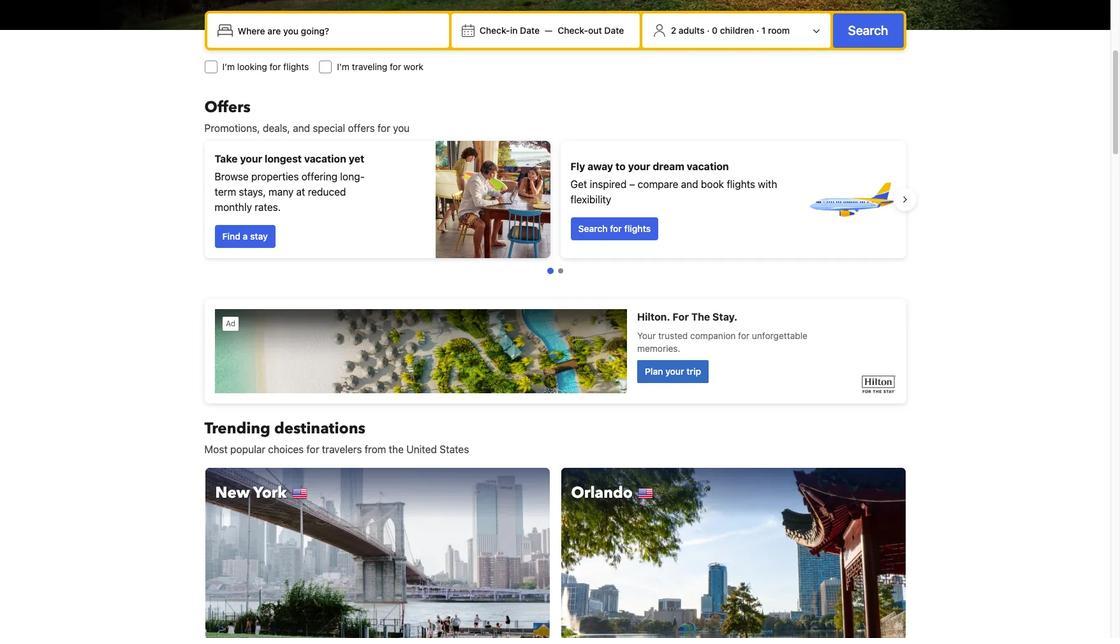Task type: vqa. For each thing, say whether or not it's contained in the screenshot.
left available.
no



Task type: locate. For each thing, give the bounding box(es) containing it.
your right the to
[[628, 161, 651, 172]]

·
[[707, 25, 710, 36], [757, 25, 759, 36]]

orlando link
[[561, 468, 906, 639]]

0 horizontal spatial ·
[[707, 25, 710, 36]]

· left 0
[[707, 25, 710, 36]]

vacation up book
[[687, 161, 729, 172]]

offers promotions, deals, and special offers for you
[[205, 97, 410, 134]]

take
[[215, 153, 238, 165]]

your inside fly away to your dream vacation get inspired – compare and book flights with flexibility
[[628, 161, 651, 172]]

in
[[510, 25, 518, 36]]

promotions,
[[205, 123, 260, 134]]

flights down the –
[[624, 223, 651, 234]]

for down destinations
[[307, 444, 319, 456]]

main content
[[194, 97, 917, 639]]

new
[[215, 483, 250, 504]]

date right "in"
[[520, 25, 540, 36]]

states
[[440, 444, 469, 456]]

take your longest vacation yet browse properties offering long- term stays, many at reduced monthly rates.
[[215, 153, 365, 213]]

special
[[313, 123, 345, 134]]

search
[[848, 23, 889, 38], [578, 223, 608, 234]]

1 date from the left
[[520, 25, 540, 36]]

1 horizontal spatial and
[[681, 179, 699, 190]]

for inside trending destinations most popular choices for travelers from the united states
[[307, 444, 319, 456]]

0 horizontal spatial date
[[520, 25, 540, 36]]

for right looking
[[270, 61, 281, 72]]

main content containing offers
[[194, 97, 917, 639]]

for left the you
[[378, 123, 390, 134]]

i'm
[[222, 61, 235, 72]]

for inside region
[[610, 223, 622, 234]]

2 · from the left
[[757, 25, 759, 36]]

0 horizontal spatial check-
[[480, 25, 510, 36]]

find a stay link
[[215, 225, 276, 248]]

traveling
[[352, 61, 387, 72]]

1 · from the left
[[707, 25, 710, 36]]

stay
[[250, 231, 268, 242]]

flights
[[283, 61, 309, 72], [727, 179, 756, 190], [624, 223, 651, 234]]

away
[[588, 161, 613, 172]]

and left book
[[681, 179, 699, 190]]

check- left —
[[480, 25, 510, 36]]

destinations
[[274, 419, 366, 440]]

and
[[293, 123, 310, 134], [681, 179, 699, 190]]

1 vertical spatial flights
[[727, 179, 756, 190]]

long-
[[340, 171, 365, 183]]

progress bar inside main content
[[547, 268, 563, 274]]

check-out date button
[[553, 19, 629, 42]]

popular
[[230, 444, 266, 456]]

0 horizontal spatial your
[[240, 153, 262, 165]]

1 horizontal spatial your
[[628, 161, 651, 172]]

you
[[393, 123, 410, 134]]

term
[[215, 186, 236, 198]]

many
[[269, 186, 294, 198]]

date
[[520, 25, 540, 36], [605, 25, 624, 36]]

your
[[240, 153, 262, 165], [628, 161, 651, 172]]

for
[[270, 61, 281, 72], [390, 61, 401, 72], [378, 123, 390, 134], [610, 223, 622, 234], [307, 444, 319, 456]]

· left 1
[[757, 25, 759, 36]]

1 horizontal spatial search
[[848, 23, 889, 38]]

vacation up the offering
[[304, 153, 346, 165]]

1 horizontal spatial ·
[[757, 25, 759, 36]]

0 vertical spatial search
[[848, 23, 889, 38]]

with
[[758, 179, 778, 190]]

and inside fly away to your dream vacation get inspired – compare and book flights with flexibility
[[681, 179, 699, 190]]

1 vertical spatial and
[[681, 179, 699, 190]]

1 check- from the left
[[480, 25, 510, 36]]

check-
[[480, 25, 510, 36], [558, 25, 588, 36]]

1 vertical spatial search
[[578, 223, 608, 234]]

for down flexibility
[[610, 223, 622, 234]]

your right the take
[[240, 153, 262, 165]]

orlando
[[571, 483, 633, 504]]

1 horizontal spatial check-
[[558, 25, 588, 36]]

0 horizontal spatial vacation
[[304, 153, 346, 165]]

flights right looking
[[283, 61, 309, 72]]

0 horizontal spatial and
[[293, 123, 310, 134]]

and right deals,
[[293, 123, 310, 134]]

0 vertical spatial and
[[293, 123, 310, 134]]

0 horizontal spatial search
[[578, 223, 608, 234]]

flights left with
[[727, 179, 756, 190]]

search inside button
[[848, 23, 889, 38]]

region
[[194, 136, 917, 264]]

vacation inside the take your longest vacation yet browse properties offering long- term stays, many at reduced monthly rates.
[[304, 153, 346, 165]]

check- right —
[[558, 25, 588, 36]]

vacation
[[304, 153, 346, 165], [687, 161, 729, 172]]

out
[[588, 25, 602, 36]]

0 horizontal spatial flights
[[283, 61, 309, 72]]

1 horizontal spatial date
[[605, 25, 624, 36]]

0
[[712, 25, 718, 36]]

compare
[[638, 179, 679, 190]]

2 horizontal spatial flights
[[727, 179, 756, 190]]

date right out at the right top
[[605, 25, 624, 36]]

0 vertical spatial flights
[[283, 61, 309, 72]]

deals,
[[263, 123, 290, 134]]

1 horizontal spatial vacation
[[687, 161, 729, 172]]

progress bar
[[547, 268, 563, 274]]

fly
[[571, 161, 585, 172]]

offers
[[348, 123, 375, 134]]

1
[[762, 25, 766, 36]]

inspired
[[590, 179, 627, 190]]

1 horizontal spatial flights
[[624, 223, 651, 234]]



Task type: describe. For each thing, give the bounding box(es) containing it.
adults
[[679, 25, 705, 36]]

to
[[616, 161, 626, 172]]

choices
[[268, 444, 304, 456]]

stays,
[[239, 186, 266, 198]]

search for flights
[[578, 223, 651, 234]]

get
[[571, 179, 587, 190]]

–
[[630, 179, 635, 190]]

i'm
[[337, 61, 350, 72]]

vacation inside fly away to your dream vacation get inspired – compare and book flights with flexibility
[[687, 161, 729, 172]]

the
[[389, 444, 404, 456]]

i'm looking for flights
[[222, 61, 309, 72]]

your inside the take your longest vacation yet browse properties offering long- term stays, many at reduced monthly rates.
[[240, 153, 262, 165]]

offering
[[302, 171, 338, 183]]

flights inside fly away to your dream vacation get inspired – compare and book flights with flexibility
[[727, 179, 756, 190]]

yet
[[349, 153, 364, 165]]

trending
[[205, 419, 271, 440]]

flexibility
[[571, 194, 612, 205]]

search for search
[[848, 23, 889, 38]]

take your longest vacation yet image
[[436, 141, 550, 258]]

new york link
[[205, 468, 550, 639]]

offers
[[205, 97, 251, 118]]

for inside offers promotions, deals, and special offers for you
[[378, 123, 390, 134]]

children
[[720, 25, 754, 36]]

dream
[[653, 161, 685, 172]]

and inside offers promotions, deals, and special offers for you
[[293, 123, 310, 134]]

Where are you going? field
[[233, 19, 444, 42]]

rates.
[[255, 202, 281, 213]]

check-in date — check-out date
[[480, 25, 624, 36]]

work
[[404, 61, 424, 72]]

travelers
[[322, 444, 362, 456]]

search button
[[833, 13, 904, 48]]

search for search for flights
[[578, 223, 608, 234]]

2 adults · 0 children · 1 room
[[671, 25, 790, 36]]

new york
[[215, 483, 287, 504]]

for left work
[[390, 61, 401, 72]]

trending destinations most popular choices for travelers from the united states
[[205, 419, 469, 456]]

a
[[243, 231, 248, 242]]

reduced
[[308, 186, 346, 198]]

2 date from the left
[[605, 25, 624, 36]]

most
[[205, 444, 228, 456]]

2
[[671, 25, 677, 36]]

monthly
[[215, 202, 252, 213]]

york
[[253, 483, 287, 504]]

from
[[365, 444, 386, 456]]

search for flights link
[[571, 218, 659, 241]]

looking
[[237, 61, 267, 72]]

i'm traveling for work
[[337, 61, 424, 72]]

—
[[545, 25, 553, 36]]

browse
[[215, 171, 249, 183]]

find
[[222, 231, 241, 242]]

at
[[296, 186, 305, 198]]

2 adults · 0 children · 1 room button
[[648, 19, 825, 43]]

2 check- from the left
[[558, 25, 588, 36]]

fly away to your dream vacation get inspired – compare and book flights with flexibility
[[571, 161, 778, 205]]

2 vertical spatial flights
[[624, 223, 651, 234]]

room
[[768, 25, 790, 36]]

find a stay
[[222, 231, 268, 242]]

properties
[[251, 171, 299, 183]]

check-in date button
[[475, 19, 545, 42]]

advertisement region
[[205, 299, 906, 404]]

book
[[701, 179, 724, 190]]

longest
[[265, 153, 302, 165]]

fly away to your dream vacation image
[[807, 155, 896, 244]]

united
[[407, 444, 437, 456]]

region containing take your longest vacation yet
[[194, 136, 917, 264]]



